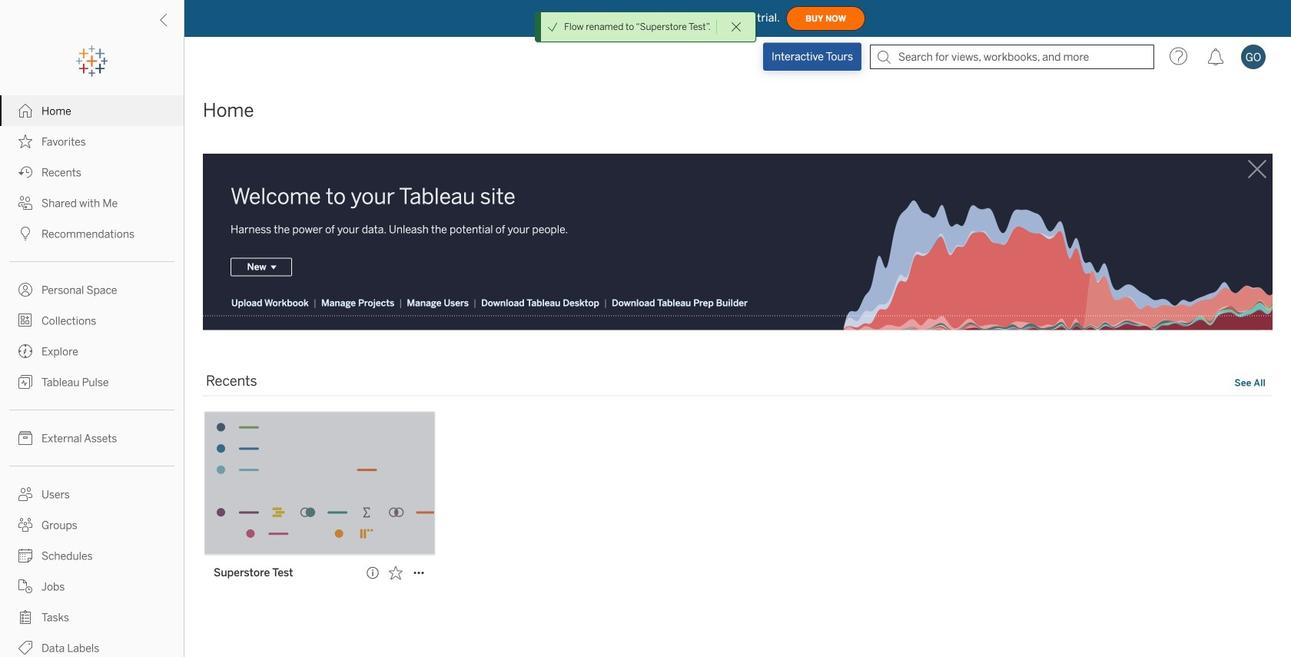 Task type: describe. For each thing, give the bounding box(es) containing it.
Search for views, workbooks, and more text field
[[870, 45, 1155, 69]]

main navigation. press the up and down arrow keys to access links. element
[[0, 95, 184, 657]]



Task type: locate. For each thing, give the bounding box(es) containing it.
success image
[[547, 22, 558, 32]]

alert
[[564, 20, 711, 34]]

navigation panel element
[[0, 46, 184, 657]]



Task type: vqa. For each thing, say whether or not it's contained in the screenshot.
by text only_f5he34f image related to Users
no



